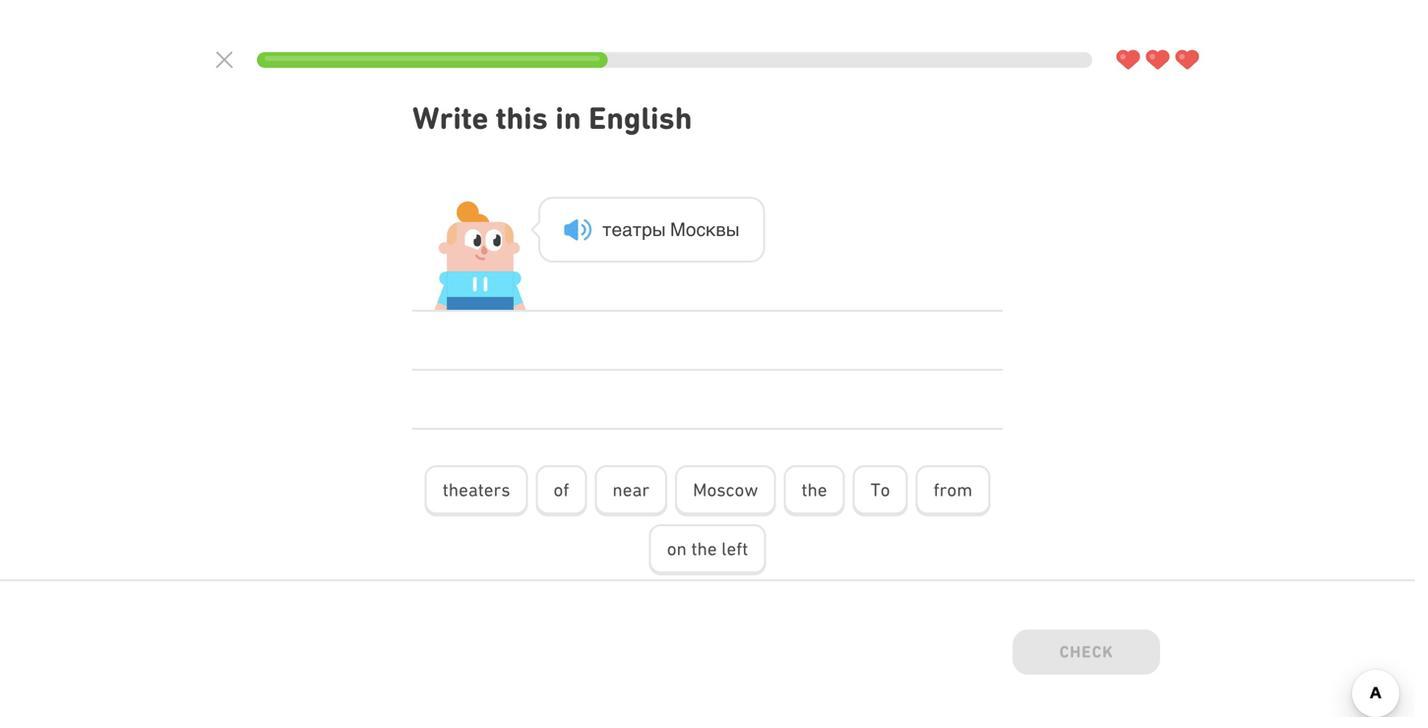 Task type: locate. For each thing, give the bounding box(es) containing it.
write
[[413, 100, 489, 136]]

т е а т р ы
[[603, 219, 666, 240]]

в
[[716, 219, 726, 240]]

о
[[686, 219, 697, 240]]

the right on
[[692, 539, 717, 560]]

from button
[[916, 466, 991, 517]]

р
[[642, 219, 653, 240]]

progress bar
[[257, 52, 1093, 68]]

near button
[[595, 466, 668, 517]]

the left to
[[802, 480, 828, 501]]

of
[[554, 480, 570, 501]]

т
[[603, 219, 612, 240], [633, 219, 642, 240]]

the inside button
[[802, 480, 828, 501]]

theaters
[[443, 480, 511, 501]]

1 horizontal spatial ы
[[726, 219, 740, 240]]

0 horizontal spatial ы
[[653, 219, 666, 240]]

on the left
[[667, 539, 749, 560]]

ы right к
[[726, 219, 740, 240]]

moscow
[[693, 480, 759, 501]]

1 horizontal spatial т
[[633, 219, 642, 240]]

0 horizontal spatial the
[[692, 539, 717, 560]]

1 ы from the left
[[653, 219, 666, 240]]

1 vertical spatial the
[[692, 539, 717, 560]]

м о с к в ы
[[671, 219, 740, 240]]

moscow button
[[676, 466, 776, 517]]

the inside button
[[692, 539, 717, 560]]

check
[[1060, 643, 1114, 662]]

ы left м
[[653, 219, 666, 240]]

2 ы from the left
[[726, 219, 740, 240]]

1 horizontal spatial the
[[802, 480, 828, 501]]

english
[[589, 100, 693, 136]]

е
[[612, 219, 622, 240]]

ы
[[653, 219, 666, 240], [726, 219, 740, 240]]

to
[[871, 480, 891, 501]]

т right е
[[633, 219, 642, 240]]

left
[[722, 539, 749, 560]]

0 horizontal spatial т
[[603, 219, 612, 240]]

the
[[802, 480, 828, 501], [692, 539, 717, 560]]

from
[[934, 480, 973, 501]]

т left 'а'
[[603, 219, 612, 240]]

of button
[[536, 466, 587, 517]]

0 vertical spatial the
[[802, 480, 828, 501]]



Task type: vqa. For each thing, say whether or not it's contained in the screenshot.
Leaderboards
no



Task type: describe. For each thing, give the bounding box(es) containing it.
the button
[[784, 466, 845, 517]]

write this in english
[[413, 100, 693, 136]]

2 т from the left
[[633, 219, 642, 240]]

ы for р
[[653, 219, 666, 240]]

1 т from the left
[[603, 219, 612, 240]]

this
[[496, 100, 548, 136]]

м
[[671, 219, 686, 240]]

in
[[556, 100, 582, 136]]

а
[[622, 219, 633, 240]]

near
[[613, 480, 650, 501]]

ы for в
[[726, 219, 740, 240]]

к
[[706, 219, 716, 240]]

с
[[697, 219, 706, 240]]

theaters button
[[425, 466, 528, 517]]

on
[[667, 539, 687, 560]]

check button
[[1013, 630, 1161, 679]]

on the left button
[[650, 525, 766, 576]]

to button
[[853, 466, 908, 517]]



